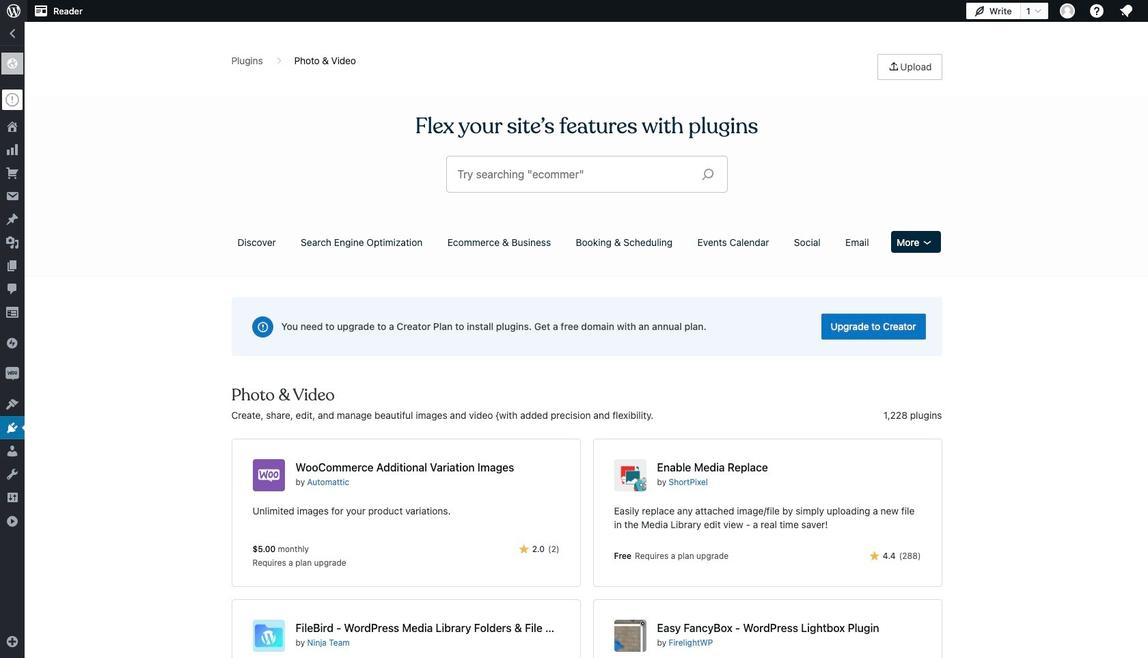 Task type: locate. For each thing, give the bounding box(es) containing it.
img image
[[5, 336, 19, 350], [5, 367, 19, 381]]

1 vertical spatial img image
[[5, 367, 19, 381]]

2 img image from the top
[[5, 367, 19, 381]]

plugin icon image
[[252, 459, 285, 491], [614, 459, 646, 491], [252, 620, 285, 652], [614, 620, 646, 652]]

main content
[[227, 54, 947, 658]]

manage your notifications image
[[1118, 3, 1134, 19]]

0 vertical spatial img image
[[5, 336, 19, 350]]

manage your sites image
[[5, 3, 22, 19]]

None search field
[[447, 156, 727, 192]]



Task type: describe. For each thing, give the bounding box(es) containing it.
help image
[[1089, 3, 1105, 19]]

open search image
[[691, 165, 725, 184]]

my profile image
[[1060, 3, 1075, 18]]

Search search field
[[457, 156, 691, 192]]

1 img image from the top
[[5, 336, 19, 350]]



Task type: vqa. For each thing, say whether or not it's contained in the screenshot.
plugin icon
yes



